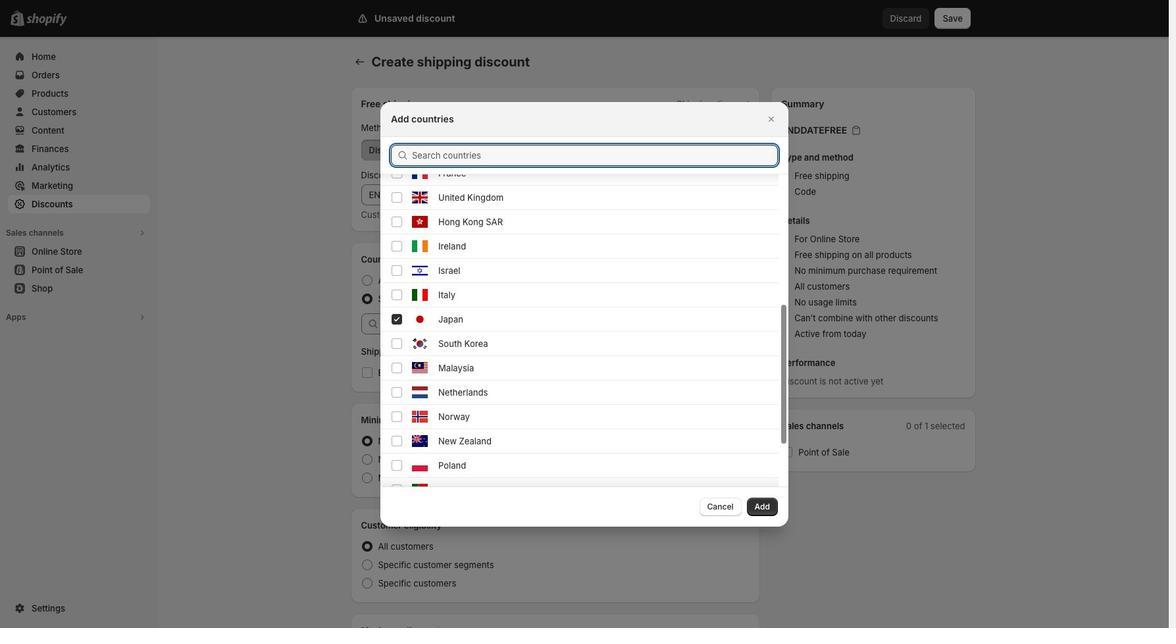 Task type: locate. For each thing, give the bounding box(es) containing it.
shopify image
[[26, 13, 67, 26]]

dialog
[[0, 0, 1169, 575]]



Task type: vqa. For each thing, say whether or not it's contained in the screenshot.
dialog
yes



Task type: describe. For each thing, give the bounding box(es) containing it.
Search countries text field
[[412, 145, 778, 166]]



